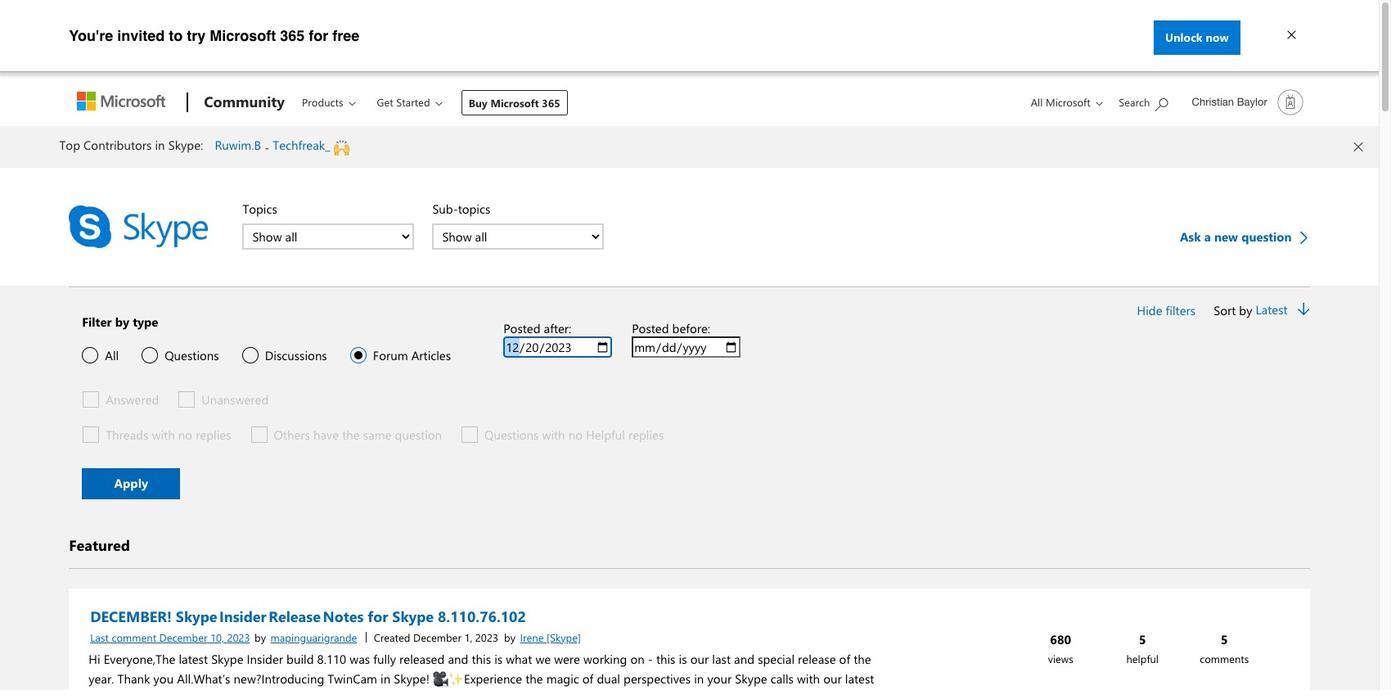 Task type: locate. For each thing, give the bounding box(es) containing it.
posted after:
[[504, 320, 572, 336]]

2 no from the left
[[569, 426, 583, 443]]

2 horizontal spatial skype
[[735, 670, 768, 687]]

0 horizontal spatial in
[[155, 137, 165, 153]]

0 vertical spatial question
[[1242, 228, 1292, 245]]

ruwim.b
[[215, 137, 261, 153]]

you
[[154, 670, 174, 687]]

hide
[[1137, 302, 1163, 318]]

of right release
[[840, 651, 851, 667]]

0 vertical spatial all
[[1031, 95, 1043, 109]]

forum
[[373, 347, 408, 363]]

1 horizontal spatial 5
[[1221, 630, 1228, 647]]

1 horizontal spatial the
[[526, 670, 543, 687]]

new?introducing
[[234, 670, 324, 687]]

skype down 10,
[[211, 651, 244, 667]]

|
[[365, 629, 368, 643]]

1 horizontal spatial microsoft
[[491, 96, 539, 110]]

1 5 from the left
[[1139, 630, 1146, 647]]

buy microsoft 365
[[469, 96, 560, 110]]

1 horizontal spatial this
[[656, 651, 676, 667]]

2 posted from the left
[[632, 320, 669, 336]]

with left the helpful
[[542, 426, 565, 443]]

1 is from the left
[[495, 651, 503, 667]]

2 horizontal spatial with
[[797, 670, 820, 687]]

question right new
[[1242, 228, 1292, 245]]

🎥✨experience
[[433, 670, 522, 687]]

1 horizontal spatial skype
[[392, 607, 434, 626]]

0 horizontal spatial posted
[[504, 320, 541, 336]]

techfreak_
[[273, 137, 330, 153]]

1 horizontal spatial -
[[648, 651, 653, 667]]

1 vertical spatial 365
[[542, 96, 560, 110]]

and down 1,
[[448, 651, 469, 667]]

5 up helpful
[[1139, 630, 1146, 647]]

microsoft
[[210, 27, 276, 44], [1046, 95, 1091, 109], [491, 96, 539, 110]]

released
[[400, 651, 445, 667]]

- inside december! skype insider release notes for skype 8.110.76.102 last comment december 10, 2023 by mapinguarigrande | created december 1, 2023              by irene [skype] hi everyone,the latest skype insider build 8.110 was fully released and this is what we were working on - this is our last and special release of the year. thank you all.what's new?introducing twincam in skype! 🎥✨experience the magic of dual perspectives in your skype calls with our lates
[[648, 651, 653, 667]]

community
[[204, 92, 285, 111]]

ask
[[1180, 228, 1201, 245]]

created
[[374, 630, 411, 644]]

1 horizontal spatial all
[[1031, 95, 1043, 109]]

on
[[631, 651, 645, 667]]

Posted before: date field
[[632, 336, 741, 358]]

helpful
[[1127, 651, 1159, 665]]

with for questions
[[542, 426, 565, 443]]

filters
[[1166, 302, 1196, 318]]

replies right the helpful
[[629, 426, 664, 443]]

1 vertical spatial for
[[368, 607, 388, 626]]

1 horizontal spatial in
[[381, 670, 391, 687]]

discussions
[[265, 347, 327, 363]]

2023
[[227, 630, 250, 644]]

0 horizontal spatial -
[[265, 139, 270, 156]]

5 helpful element
[[1102, 629, 1184, 668]]

1 horizontal spatial no
[[569, 426, 583, 443]]

no for replies
[[178, 426, 192, 443]]

and right last
[[734, 651, 755, 667]]

0 horizontal spatial of
[[583, 670, 594, 687]]

with down release
[[797, 670, 820, 687]]

is
[[495, 651, 503, 667], [679, 651, 687, 667]]

in
[[155, 137, 165, 153], [381, 670, 391, 687], [694, 670, 704, 687]]

hi
[[89, 651, 100, 667]]

no for helpful
[[569, 426, 583, 443]]

0 horizontal spatial this
[[472, 651, 491, 667]]

we
[[536, 651, 551, 667]]

5 inside 5 helpful
[[1139, 630, 1146, 647]]

1 horizontal spatial our
[[824, 670, 842, 687]]

replies
[[196, 426, 231, 443], [629, 426, 664, 443]]

topics
[[458, 201, 491, 217]]

skype up the created
[[392, 607, 434, 626]]

is up "perspectives"
[[679, 651, 687, 667]]

8.110.76.102
[[438, 607, 526, 626]]

microsoft inside dropdown button
[[1046, 95, 1091, 109]]

1 horizontal spatial for
[[368, 607, 388, 626]]

1 horizontal spatial replies
[[629, 426, 664, 443]]

unlock now
[[1166, 29, 1229, 45]]

irene [skype] link
[[519, 629, 583, 646]]

same
[[363, 426, 392, 443]]

helpful
[[586, 426, 625, 443]]

get started button
[[366, 81, 456, 123]]

was
[[350, 651, 370, 667]]

techfreak_ link
[[273, 137, 330, 153]]

in left skype:
[[155, 137, 165, 153]]

0 horizontal spatial no
[[178, 426, 192, 443]]

1 horizontal spatial questions
[[485, 426, 539, 443]]

1 posted from the left
[[504, 320, 541, 336]]

1 vertical spatial question
[[395, 426, 442, 443]]

no left the helpful
[[569, 426, 583, 443]]

1 vertical spatial -
[[648, 651, 653, 667]]

2 horizontal spatial the
[[854, 651, 872, 667]]

365 left free
[[280, 27, 305, 44]]

products
[[302, 95, 343, 109]]

1 horizontal spatial is
[[679, 651, 687, 667]]

irene
[[520, 630, 544, 644]]

the right release
[[854, 651, 872, 667]]

no right threads
[[178, 426, 192, 443]]

2 5 from the left
[[1221, 630, 1228, 647]]

were
[[554, 651, 580, 667]]

all inside dropdown button
[[1031, 95, 1043, 109]]

1 horizontal spatial 365
[[542, 96, 560, 110]]

in down fully
[[381, 670, 391, 687]]

december up released
[[413, 630, 462, 644]]

1 vertical spatial all
[[105, 347, 119, 363]]

microsoft left search
[[1046, 95, 1091, 109]]

0 horizontal spatial skype
[[211, 651, 244, 667]]

0 horizontal spatial and
[[448, 651, 469, 667]]

1 no from the left
[[178, 426, 192, 443]]

questions for questions with no helpful replies
[[485, 426, 539, 443]]

2 vertical spatial the
[[526, 670, 543, 687]]

this up "🎥✨experience" at left
[[472, 651, 491, 667]]

0 vertical spatial questions
[[165, 347, 219, 363]]

10,
[[210, 630, 224, 644]]

1 horizontal spatial question
[[1242, 228, 1292, 245]]

apply
[[114, 475, 148, 491]]

this up "perspectives"
[[656, 651, 676, 667]]

the
[[342, 426, 360, 443], [854, 651, 872, 667], [526, 670, 543, 687]]

0 horizontal spatial 365
[[280, 27, 305, 44]]

special
[[758, 651, 795, 667]]

microsoft image
[[77, 92, 166, 111]]

all inside main content element
[[105, 347, 119, 363]]

365
[[280, 27, 305, 44], [542, 96, 560, 110]]

our down release
[[824, 670, 842, 687]]

alert
[[0, 126, 1379, 168]]

sub-
[[433, 201, 458, 217]]

our left last
[[691, 651, 709, 667]]

by
[[1240, 302, 1253, 318], [115, 314, 129, 330], [255, 630, 266, 644], [504, 630, 516, 644]]

build
[[287, 651, 314, 667]]

christian baylor button
[[1183, 83, 1310, 122]]

5 up the comments
[[1221, 630, 1228, 647]]

0 horizontal spatial 5
[[1139, 630, 1146, 647]]

0 horizontal spatial microsoft
[[210, 27, 276, 44]]

for up the created
[[368, 607, 388, 626]]

1 horizontal spatial with
[[542, 426, 565, 443]]

the down we on the left bottom of page
[[526, 670, 543, 687]]

0 horizontal spatial our
[[691, 651, 709, 667]]

no
[[178, 426, 192, 443], [569, 426, 583, 443]]

0 vertical spatial -
[[265, 139, 270, 156]]

0 vertical spatial the
[[342, 426, 360, 443]]

to
[[169, 27, 183, 44]]

skype image
[[69, 205, 208, 248]]

680
[[1051, 630, 1072, 647]]

1 vertical spatial skype
[[211, 651, 244, 667]]

0 vertical spatial of
[[840, 651, 851, 667]]

by right 2023
[[255, 630, 266, 644]]

skype
[[392, 607, 434, 626], [211, 651, 244, 667], [735, 670, 768, 687]]

december up latest
[[159, 630, 208, 644]]

last comment december 10, 2023 link
[[89, 629, 252, 646]]

0 horizontal spatial with
[[152, 426, 175, 443]]

- right ruwim.b
[[265, 139, 270, 156]]

5 helpful
[[1127, 630, 1159, 665]]

all.what's
[[177, 670, 230, 687]]

2 vertical spatial skype
[[735, 670, 768, 687]]

articles
[[412, 347, 451, 363]]

5 for 5 comments
[[1221, 630, 1228, 647]]

question right same
[[395, 426, 442, 443]]

question
[[1242, 228, 1292, 245], [395, 426, 442, 443]]

with right threads
[[152, 426, 175, 443]]

for left free
[[309, 27, 328, 44]]

0 horizontal spatial replies
[[196, 426, 231, 443]]

unanswered
[[202, 391, 269, 408]]

of left dual
[[583, 670, 594, 687]]

0 horizontal spatial for
[[309, 27, 328, 44]]

0 horizontal spatial all
[[105, 347, 119, 363]]

5 for 5 helpful
[[1139, 630, 1146, 647]]

2 horizontal spatial microsoft
[[1046, 95, 1091, 109]]

1 horizontal spatial posted
[[632, 320, 669, 336]]

- right on
[[648, 651, 653, 667]]

the right have
[[342, 426, 360, 443]]

sort by
[[1214, 302, 1253, 318]]

by right the sort
[[1240, 302, 1253, 318]]

is left what
[[495, 651, 503, 667]]

of
[[840, 651, 851, 667], [583, 670, 594, 687]]

ruwim.b link
[[215, 137, 261, 153]]

questions
[[165, 347, 219, 363], [485, 426, 539, 443]]

5 inside 5 comments
[[1221, 630, 1228, 647]]

-
[[265, 139, 270, 156], [648, 651, 653, 667]]

invited
[[117, 27, 165, 44]]

1 vertical spatial of
[[583, 670, 594, 687]]

microsoft right the "buy"
[[491, 96, 539, 110]]

1 horizontal spatial and
[[734, 651, 755, 667]]

0 horizontal spatial december
[[159, 630, 208, 644]]

0 horizontal spatial is
[[495, 651, 503, 667]]

1 horizontal spatial december
[[413, 630, 462, 644]]

last
[[712, 651, 731, 667]]

replies down unanswered
[[196, 426, 231, 443]]

0 horizontal spatial question
[[395, 426, 442, 443]]

all for all microsoft
[[1031, 95, 1043, 109]]

1 vertical spatial questions
[[485, 426, 539, 443]]

filter by type
[[82, 314, 158, 330]]

skype left calls
[[735, 670, 768, 687]]

posted left after:
[[504, 320, 541, 336]]

sort ascending image
[[1298, 302, 1310, 318]]

microsoft right try
[[210, 27, 276, 44]]

0 horizontal spatial questions
[[165, 347, 219, 363]]

0 vertical spatial for
[[309, 27, 328, 44]]

5 comments
[[1200, 630, 1249, 665]]

365 right the "buy"
[[542, 96, 560, 110]]

in left your
[[694, 670, 704, 687]]

community link
[[196, 81, 290, 125]]

2 horizontal spatial in
[[694, 670, 704, 687]]

posted left the before:
[[632, 320, 669, 336]]

680 views element
[[1021, 629, 1102, 668]]

0 horizontal spatial the
[[342, 426, 360, 443]]



Task type: vqa. For each thing, say whether or not it's contained in the screenshot.


Task type: describe. For each thing, give the bounding box(es) containing it.
working
[[584, 651, 627, 667]]

main content element
[[0, 126, 1379, 690]]

1 horizontal spatial of
[[840, 651, 851, 667]]

top
[[59, 137, 80, 153]]

twincam
[[328, 670, 377, 687]]

mapinguarigrande link
[[269, 629, 359, 646]]

you're invited to try microsoft 365 for free
[[69, 27, 360, 44]]

skype!
[[394, 670, 430, 687]]

latest
[[179, 651, 208, 667]]

1 this from the left
[[472, 651, 491, 667]]

by left type
[[115, 314, 129, 330]]

ask a new question link
[[1180, 226, 1310, 247]]

latest button
[[1256, 301, 1295, 318]]

0 vertical spatial our
[[691, 651, 709, 667]]

1 december from the left
[[159, 630, 208, 644]]

with inside december! skype insider release notes for skype 8.110.76.102 last comment december 10, 2023 by mapinguarigrande | created december 1, 2023              by irene [skype] hi everyone,the latest skype insider build 8.110 was fully released and this is what we were working on - this is our last and special release of the year. thank you all.what's new?introducing twincam in skype! 🎥✨experience the magic of dual perspectives in your skype calls with our lates
[[797, 670, 820, 687]]

5 comments element
[[1184, 629, 1266, 668]]

microsoft for buy microsoft 365
[[491, 96, 539, 110]]

2 replies from the left
[[629, 426, 664, 443]]

filter
[[82, 314, 112, 330]]

latest
[[1256, 301, 1288, 318]]

- inside ruwim.b - techfreak_ 🙌
[[265, 139, 270, 156]]

alert containing top contributors in skype:
[[0, 126, 1379, 168]]

sub-topics
[[433, 201, 491, 217]]

what
[[506, 651, 532, 667]]

posted before:
[[632, 320, 711, 336]]

get started
[[377, 95, 430, 109]]

680 views
[[1048, 630, 1074, 665]]

[skype]
[[547, 630, 581, 644]]

questions with no helpful replies
[[485, 426, 664, 443]]

answered
[[106, 391, 159, 408]]

insider
[[247, 651, 283, 667]]

ask a new question
[[1180, 228, 1296, 245]]

Posted after: date field
[[504, 336, 612, 358]]

everyone,the
[[104, 651, 175, 667]]

questions for questions
[[165, 347, 219, 363]]

christian baylor
[[1192, 96, 1268, 108]]

try
[[187, 27, 206, 44]]

🙌
[[334, 139, 349, 156]]

0 vertical spatial skype
[[392, 607, 434, 626]]

after:
[[544, 320, 572, 336]]

apply button
[[82, 468, 180, 499]]

posted for posted before:
[[632, 320, 669, 336]]

8.110
[[317, 651, 346, 667]]

before:
[[673, 320, 711, 336]]

threads with no replies
[[106, 426, 231, 443]]

comment
[[112, 630, 156, 644]]

2 and from the left
[[734, 651, 755, 667]]

views
[[1048, 651, 1074, 665]]

others have the same question
[[274, 426, 442, 443]]

1 vertical spatial our
[[824, 670, 842, 687]]

new
[[1215, 228, 1239, 245]]

type
[[133, 314, 158, 330]]

buy microsoft 365 link
[[461, 90, 568, 115]]

unlock
[[1166, 29, 1203, 45]]

featured
[[69, 535, 130, 555]]

december!
[[90, 607, 172, 626]]

free
[[333, 27, 360, 44]]

buy
[[469, 96, 488, 110]]

0 vertical spatial 365
[[280, 27, 305, 44]]

comments
[[1200, 651, 1249, 665]]

skype:
[[168, 137, 203, 153]]

dual
[[597, 670, 621, 687]]

for inside december! skype insider release notes for skype 8.110.76.102 last comment december 10, 2023 by mapinguarigrande | created december 1, 2023              by irene [skype] hi everyone,the latest skype insider build 8.110 was fully released and this is what we were working on - this is our last and special release of the year. thank you all.what's new?introducing twincam in skype! 🎥✨experience the magic of dual perspectives in your skype calls with our lates
[[368, 607, 388, 626]]

you're
[[69, 27, 113, 44]]

thank
[[118, 670, 150, 687]]

december! skype insider release notes for skype 8.110.76.102 last comment december 10, 2023 by mapinguarigrande | created december 1, 2023              by irene [skype] hi everyone,the latest skype insider build 8.110 was fully released and this is what we were working on - this is our last and special release of the year. thank you all.what's new?introducing twincam in skype! 🎥✨experience the magic of dual perspectives in your skype calls with our lates
[[89, 607, 875, 690]]

1 replies from the left
[[196, 426, 231, 443]]

1 vertical spatial the
[[854, 651, 872, 667]]

get
[[377, 95, 393, 109]]

a
[[1205, 228, 1211, 245]]

unlock now link
[[1154, 20, 1241, 55]]

search
[[1119, 95, 1150, 109]]

1,
[[465, 630, 473, 644]]

all microsoft button
[[1018, 81, 1108, 123]]

last
[[90, 630, 109, 644]]

top contributors in skype:
[[59, 137, 203, 153]]

topics
[[243, 201, 277, 217]]

all for all
[[105, 347, 119, 363]]

by left irene
[[504, 630, 516, 644]]

baylor
[[1237, 96, 1268, 108]]

1 and from the left
[[448, 651, 469, 667]]

with for threads
[[152, 426, 175, 443]]

december! skype insider release notes for skype 8.110.76.102 link
[[89, 605, 528, 628]]

microsoft for all microsoft
[[1046, 95, 1091, 109]]

have
[[313, 426, 339, 443]]

skype insider release notes
[[176, 607, 364, 626]]

magic
[[547, 670, 579, 687]]

hide filters button
[[1136, 300, 1198, 320]]

release
[[798, 651, 836, 667]]

2 this from the left
[[656, 651, 676, 667]]

your
[[708, 670, 732, 687]]

sort
[[1214, 302, 1236, 318]]

2 december from the left
[[413, 630, 462, 644]]

others
[[274, 426, 310, 443]]

2 is from the left
[[679, 651, 687, 667]]

year.
[[89, 670, 114, 687]]

started
[[396, 95, 430, 109]]

posted for posted after:
[[504, 320, 541, 336]]

ruwim.b - techfreak_ 🙌
[[215, 137, 349, 156]]



